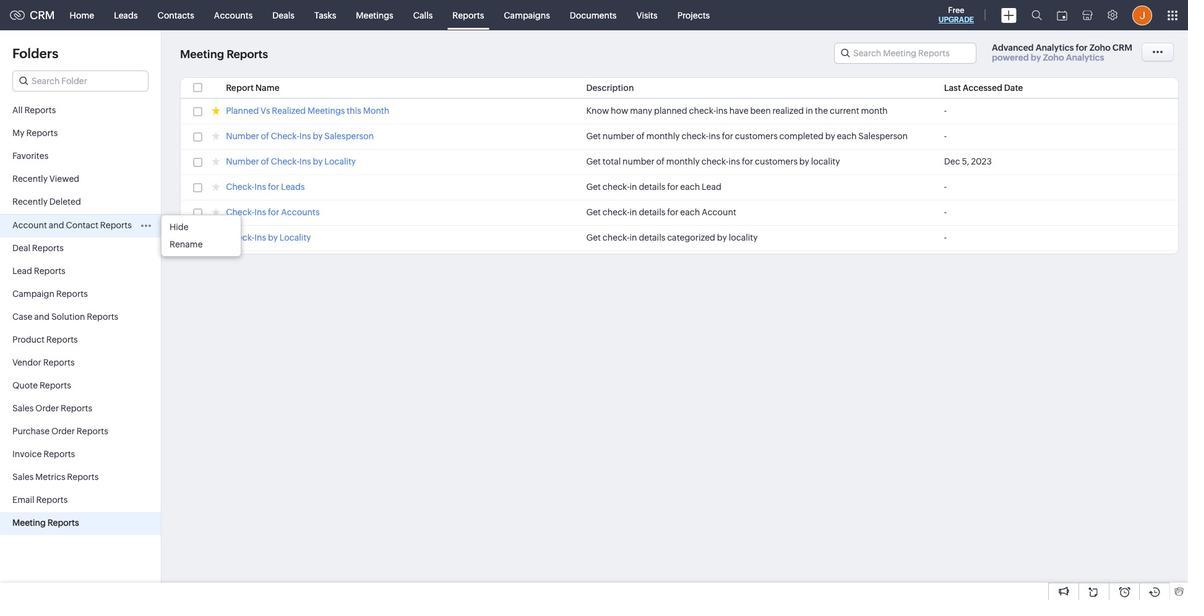 Task type: locate. For each thing, give the bounding box(es) containing it.
product
[[12, 335, 44, 345]]

0 vertical spatial meeting
[[180, 48, 224, 61]]

1 horizontal spatial crm
[[1113, 43, 1133, 53]]

by down number of check-ins by salesperson link
[[313, 157, 323, 167]]

4 - from the top
[[945, 207, 948, 217]]

reports up 'lead reports'
[[32, 243, 64, 253]]

1 vertical spatial order
[[51, 427, 75, 437]]

0 horizontal spatial salesperson
[[325, 131, 374, 141]]

reports link
[[443, 0, 494, 30]]

details down get check-in details for each account
[[639, 233, 666, 243]]

order for sales
[[35, 404, 59, 414]]

0 vertical spatial order
[[35, 404, 59, 414]]

leads inside check-ins for leads link
[[281, 182, 305, 192]]

3 - from the top
[[945, 182, 948, 192]]

recently deleted
[[12, 197, 81, 207]]

- for get number of monthly check-ins for customers completed by each salesperson
[[945, 131, 948, 141]]

sales up 'email'
[[12, 472, 34, 482]]

order
[[35, 404, 59, 414], [51, 427, 75, 437]]

reports down quote reports link
[[61, 404, 92, 414]]

reports down invoice reports 'link' on the bottom left of page
[[67, 472, 99, 482]]

number right total
[[623, 157, 655, 167]]

account up deal
[[12, 220, 47, 230]]

locality down number of check-ins by salesperson link
[[325, 157, 356, 167]]

Search Meeting Reports text field
[[835, 43, 977, 63]]

sales down quote
[[12, 404, 34, 414]]

meeting down contacts
[[180, 48, 224, 61]]

free
[[949, 6, 965, 15]]

1 horizontal spatial meeting
[[180, 48, 224, 61]]

meeting reports link
[[0, 513, 161, 536]]

0 horizontal spatial meetings
[[308, 106, 345, 116]]

1 - from the top
[[945, 106, 948, 116]]

0 vertical spatial meeting reports
[[180, 48, 268, 61]]

1 vertical spatial locality
[[280, 233, 311, 243]]

1 horizontal spatial salesperson
[[859, 131, 908, 141]]

all reports link
[[0, 100, 161, 123]]

of
[[261, 131, 269, 141], [637, 131, 645, 141], [261, 157, 269, 167], [657, 157, 665, 167]]

accounts left deals
[[214, 10, 253, 20]]

customers
[[736, 131, 778, 141], [756, 157, 798, 167]]

1 vertical spatial lead
[[12, 266, 32, 276]]

monthly
[[647, 131, 680, 141], [667, 157, 700, 167]]

locality right categorized
[[729, 233, 758, 243]]

account up categorized
[[702, 207, 737, 217]]

metrics
[[35, 472, 65, 482]]

reports
[[453, 10, 484, 20], [227, 48, 268, 61], [24, 105, 56, 115], [26, 128, 58, 138], [100, 220, 132, 230], [32, 243, 64, 253], [34, 266, 65, 276], [56, 289, 88, 299], [87, 312, 118, 322], [46, 335, 78, 345], [43, 358, 75, 368], [40, 381, 71, 391], [61, 404, 92, 414], [77, 427, 108, 437], [43, 450, 75, 459], [67, 472, 99, 482], [36, 495, 68, 505], [47, 518, 79, 528]]

1 horizontal spatial leads
[[281, 182, 305, 192]]

1 vertical spatial accounts
[[281, 207, 320, 217]]

projects link
[[668, 0, 720, 30]]

2 recently from the top
[[12, 197, 48, 207]]

salesperson down this
[[325, 131, 374, 141]]

reports up report name
[[227, 48, 268, 61]]

each down get total number of monthly check-ins for customers by locality
[[681, 182, 700, 192]]

0 horizontal spatial meeting reports
[[12, 518, 79, 528]]

details for locality
[[639, 233, 666, 243]]

home link
[[60, 0, 104, 30]]

by right powered
[[1032, 53, 1042, 63]]

accounts up check-ins by locality
[[281, 207, 320, 217]]

each down current
[[838, 131, 857, 141]]

invoice
[[12, 450, 42, 459]]

in
[[806, 106, 814, 116], [630, 182, 638, 192], [630, 207, 638, 217], [630, 233, 638, 243]]

0 vertical spatial ins
[[717, 106, 728, 116]]

customers down been
[[736, 131, 778, 141]]

recently
[[12, 174, 48, 184], [12, 197, 48, 207]]

0 vertical spatial accounts
[[214, 10, 253, 20]]

number up check-ins for leads
[[226, 157, 259, 167]]

check-
[[689, 106, 717, 116], [682, 131, 709, 141], [702, 157, 729, 167], [603, 182, 630, 192], [603, 207, 630, 217], [603, 233, 630, 243]]

5 - from the top
[[945, 233, 948, 243]]

reports right my
[[26, 128, 58, 138]]

check-ins by locality link
[[226, 233, 311, 245]]

1 horizontal spatial account
[[702, 207, 737, 217]]

sales inside sales order reports link
[[12, 404, 34, 414]]

by right categorized
[[718, 233, 727, 243]]

monthly up get check-in details for each lead
[[667, 157, 700, 167]]

in for get check-in details for each account
[[630, 207, 638, 217]]

recently for recently deleted
[[12, 197, 48, 207]]

2 vertical spatial details
[[639, 233, 666, 243]]

of down the vs
[[261, 131, 269, 141]]

check- down get check-in details for each lead
[[603, 207, 630, 217]]

sales
[[12, 404, 34, 414], [12, 472, 34, 482]]

email reports
[[12, 495, 68, 505]]

by down check-ins for accounts link
[[268, 233, 278, 243]]

leads right home link
[[114, 10, 138, 20]]

sales for sales order reports
[[12, 404, 34, 414]]

accounts link
[[204, 0, 263, 30]]

1 number from the top
[[226, 131, 259, 141]]

deleted
[[49, 197, 81, 207]]

report
[[226, 83, 254, 93]]

my reports
[[12, 128, 58, 138]]

1 vertical spatial number
[[226, 157, 259, 167]]

1 vertical spatial details
[[639, 207, 666, 217]]

upgrade
[[939, 15, 975, 24]]

locality
[[325, 157, 356, 167], [280, 233, 311, 243]]

and right case
[[34, 312, 50, 322]]

sales for sales metrics reports
[[12, 472, 34, 482]]

0 vertical spatial sales
[[12, 404, 34, 414]]

1 horizontal spatial accounts
[[281, 207, 320, 217]]

get for get total number of monthly check-ins for customers by locality
[[587, 157, 601, 167]]

0 horizontal spatial accounts
[[214, 10, 253, 20]]

reports inside 'link'
[[36, 495, 68, 505]]

hide
[[170, 222, 189, 232]]

0 horizontal spatial account
[[12, 220, 47, 230]]

purchase order reports
[[12, 427, 108, 437]]

each up categorized
[[681, 207, 700, 217]]

0 vertical spatial crm
[[30, 9, 55, 22]]

locality down completed
[[812, 157, 841, 167]]

1 sales from the top
[[12, 404, 34, 414]]

1 vertical spatial recently
[[12, 197, 48, 207]]

number of check-ins by salesperson link
[[226, 131, 374, 143]]

2 number from the top
[[226, 157, 259, 167]]

documents link
[[560, 0, 627, 30]]

locality inside check-ins by locality 'link'
[[280, 233, 311, 243]]

documents
[[570, 10, 617, 20]]

1 vertical spatial sales
[[12, 472, 34, 482]]

zoho
[[1090, 43, 1111, 53], [1044, 53, 1065, 63]]

locality down check-ins for accounts link
[[280, 233, 311, 243]]

advanced
[[993, 43, 1035, 53]]

product reports
[[12, 335, 78, 345]]

check- down get number of monthly check-ins for customers completed by each salesperson
[[702, 157, 729, 167]]

reports right 'all'
[[24, 105, 56, 115]]

check-ins for accounts link
[[226, 207, 320, 219]]

1 horizontal spatial locality
[[812, 157, 841, 167]]

1 vertical spatial each
[[681, 182, 700, 192]]

campaigns link
[[494, 0, 560, 30]]

check- down check-ins for accounts link
[[226, 233, 255, 243]]

0 horizontal spatial locality
[[280, 233, 311, 243]]

reports down case and solution reports
[[46, 335, 78, 345]]

meeting reports
[[180, 48, 268, 61], [12, 518, 79, 528]]

2 vertical spatial each
[[681, 207, 700, 217]]

check- down number of check-ins by salesperson link
[[271, 157, 300, 167]]

3 details from the top
[[639, 233, 666, 243]]

how
[[611, 106, 629, 116]]

and
[[49, 220, 64, 230], [34, 312, 50, 322]]

0 vertical spatial meetings
[[356, 10, 394, 20]]

check- for leads
[[226, 182, 255, 192]]

this
[[347, 106, 362, 116]]

advanced analytics for zoho crm powered by zoho analytics
[[993, 43, 1133, 63]]

1 vertical spatial crm
[[1113, 43, 1133, 53]]

1 recently from the top
[[12, 174, 48, 184]]

meetings left this
[[308, 106, 345, 116]]

number
[[226, 131, 259, 141], [226, 157, 259, 167]]

order down quote reports
[[35, 404, 59, 414]]

number down planned
[[226, 131, 259, 141]]

recently for recently viewed
[[12, 174, 48, 184]]

contacts
[[158, 10, 194, 20]]

ins left have on the top of the page
[[717, 106, 728, 116]]

total
[[603, 157, 621, 167]]

get for get check-in details categorized by locality
[[587, 233, 601, 243]]

visits link
[[627, 0, 668, 30]]

get for get number of monthly check-ins for customers completed by each salesperson
[[587, 131, 601, 141]]

2 - from the top
[[945, 131, 948, 141]]

5,
[[963, 157, 970, 167]]

ins
[[717, 106, 728, 116], [709, 131, 721, 141], [729, 157, 741, 167]]

sales inside sales metrics reports link
[[12, 472, 34, 482]]

details
[[639, 182, 666, 192], [639, 207, 666, 217], [639, 233, 666, 243]]

1 vertical spatial locality
[[729, 233, 758, 243]]

0 vertical spatial account
[[702, 207, 737, 217]]

0 vertical spatial and
[[49, 220, 64, 230]]

crm
[[30, 9, 55, 22], [1113, 43, 1133, 53]]

email reports link
[[0, 490, 161, 513]]

get for get check-in details for each lead
[[587, 182, 601, 192]]

1 vertical spatial meeting
[[12, 518, 46, 528]]

check- down check-ins for leads link
[[226, 207, 255, 217]]

2 sales from the top
[[12, 472, 34, 482]]

reports down the product reports
[[43, 358, 75, 368]]

in for get check-in details categorized by locality
[[630, 233, 638, 243]]

-
[[945, 106, 948, 116], [945, 131, 948, 141], [945, 182, 948, 192], [945, 207, 948, 217], [945, 233, 948, 243]]

in up get check-in details for each account
[[630, 182, 638, 192]]

last accessed date
[[945, 83, 1024, 93]]

5 get from the top
[[587, 233, 601, 243]]

order down sales order reports
[[51, 427, 75, 437]]

0 vertical spatial recently
[[12, 174, 48, 184]]

0 vertical spatial customers
[[736, 131, 778, 141]]

ins down check-ins for accounts link
[[255, 233, 266, 243]]

salesperson down month
[[859, 131, 908, 141]]

locality inside 'number of check-ins by locality' link
[[325, 157, 356, 167]]

of down many
[[637, 131, 645, 141]]

recently inside 'link'
[[12, 174, 48, 184]]

completed
[[780, 131, 824, 141]]

many
[[630, 106, 653, 116]]

vendor reports
[[12, 358, 75, 368]]

by down the
[[826, 131, 836, 141]]

get check-in details for each lead
[[587, 182, 722, 192]]

0 horizontal spatial leads
[[114, 10, 138, 20]]

details up get check-in details for each account
[[639, 182, 666, 192]]

in down get check-in details for each lead
[[630, 207, 638, 217]]

in down get check-in details for each account
[[630, 233, 638, 243]]

0 vertical spatial leads
[[114, 10, 138, 20]]

check-ins for leads link
[[226, 182, 305, 194]]

analytics
[[1036, 43, 1075, 53], [1067, 53, 1105, 63]]

by inside 'link'
[[268, 233, 278, 243]]

recently down favorites
[[12, 174, 48, 184]]

1 horizontal spatial meetings
[[356, 10, 394, 20]]

recently down the recently viewed
[[12, 197, 48, 207]]

by inside advanced analytics for zoho crm powered by zoho analytics
[[1032, 53, 1042, 63]]

date
[[1005, 83, 1024, 93]]

check- inside number of check-ins by salesperson link
[[271, 131, 300, 141]]

by down planned vs realized meetings this month link
[[313, 131, 323, 141]]

meeting down 'email'
[[12, 518, 46, 528]]

0 vertical spatial number
[[226, 131, 259, 141]]

check- inside check-ins for leads link
[[226, 182, 255, 192]]

Search Folder text field
[[13, 71, 148, 91]]

0 horizontal spatial lead
[[12, 266, 32, 276]]

deal
[[12, 243, 30, 253]]

current
[[830, 106, 860, 116]]

2 get from the top
[[587, 157, 601, 167]]

ins up "check-ins for accounts"
[[255, 182, 266, 192]]

check- up "check-ins for accounts"
[[226, 182, 255, 192]]

meeting reports up report
[[180, 48, 268, 61]]

ins down number of check-ins by salesperson link
[[300, 157, 311, 167]]

check- for accounts
[[226, 207, 255, 217]]

by
[[1032, 53, 1042, 63], [313, 131, 323, 141], [826, 131, 836, 141], [313, 157, 323, 167], [800, 157, 810, 167], [268, 233, 278, 243], [718, 233, 727, 243]]

vs
[[261, 106, 270, 116]]

get
[[587, 131, 601, 141], [587, 157, 601, 167], [587, 182, 601, 192], [587, 207, 601, 217], [587, 233, 601, 243]]

- for get check-in details for each account
[[945, 207, 948, 217]]

reports right contact
[[100, 220, 132, 230]]

1 get from the top
[[587, 131, 601, 141]]

details down get check-in details for each lead
[[639, 207, 666, 217]]

check-
[[271, 131, 300, 141], [271, 157, 300, 167], [226, 182, 255, 192], [226, 207, 255, 217], [226, 233, 255, 243]]

reports down metrics
[[36, 495, 68, 505]]

powered
[[993, 53, 1030, 63]]

number down the how
[[603, 131, 635, 141]]

ins down check-ins for leads link
[[255, 207, 266, 217]]

1 vertical spatial leads
[[281, 182, 305, 192]]

2 details from the top
[[639, 207, 666, 217]]

number
[[603, 131, 635, 141], [623, 157, 655, 167]]

0 vertical spatial details
[[639, 182, 666, 192]]

ins down get number of monthly check-ins for customers completed by each salesperson
[[729, 157, 741, 167]]

lead down get total number of monthly check-ins for customers by locality
[[702, 182, 722, 192]]

0 horizontal spatial locality
[[729, 233, 758, 243]]

ins inside 'link'
[[255, 233, 266, 243]]

0 vertical spatial locality
[[812, 157, 841, 167]]

lead down deal
[[12, 266, 32, 276]]

report name
[[226, 83, 280, 93]]

calls
[[413, 10, 433, 20]]

customers down completed
[[756, 157, 798, 167]]

check- inside check-ins by locality 'link'
[[226, 233, 255, 243]]

monthly down the planned
[[647, 131, 680, 141]]

1 details from the top
[[639, 182, 666, 192]]

1 horizontal spatial lead
[[702, 182, 722, 192]]

reports down purchase order reports
[[43, 450, 75, 459]]

check- inside check-ins for accounts link
[[226, 207, 255, 217]]

4 get from the top
[[587, 207, 601, 217]]

and down the deleted
[[49, 220, 64, 230]]

check- down realized
[[271, 131, 300, 141]]

0 horizontal spatial crm
[[30, 9, 55, 22]]

0 vertical spatial locality
[[325, 157, 356, 167]]

1 vertical spatial and
[[34, 312, 50, 322]]

ins up get total number of monthly check-ins for customers by locality
[[709, 131, 721, 141]]

2 vertical spatial ins
[[729, 157, 741, 167]]

meeting reports down email reports
[[12, 518, 79, 528]]

meetings left calls
[[356, 10, 394, 20]]

ins down planned vs realized meetings this month link
[[300, 131, 311, 141]]

1 horizontal spatial locality
[[325, 157, 356, 167]]

planned vs realized meetings this month link
[[226, 106, 390, 118]]

leads down 'number of check-ins by locality' link
[[281, 182, 305, 192]]

3 get from the top
[[587, 182, 601, 192]]

1 vertical spatial ins
[[709, 131, 721, 141]]

for
[[1077, 43, 1088, 53], [722, 131, 734, 141], [742, 157, 754, 167], [268, 182, 279, 192], [668, 182, 679, 192], [268, 207, 279, 217], [668, 207, 679, 217]]



Task type: vqa. For each thing, say whether or not it's contained in the screenshot.
Purchase Order Reports
yes



Task type: describe. For each thing, give the bounding box(es) containing it.
reports up solution
[[56, 289, 88, 299]]

of up check-ins for leads
[[261, 157, 269, 167]]

number of check-ins by locality link
[[226, 157, 356, 168]]

planned
[[226, 106, 259, 116]]

1 salesperson from the left
[[325, 131, 374, 141]]

product reports link
[[0, 329, 161, 352]]

know how many planned check-ins have been realized in the current month
[[587, 106, 888, 116]]

quote
[[12, 381, 38, 391]]

description
[[587, 83, 634, 93]]

- for get check-in details categorized by locality
[[945, 233, 948, 243]]

number of check-ins by locality
[[226, 157, 356, 167]]

check- up get total number of monthly check-ins for customers by locality
[[682, 131, 709, 141]]

get check-in details categorized by locality
[[587, 233, 758, 243]]

rename
[[170, 240, 203, 250]]

sales order reports
[[12, 404, 92, 414]]

deals link
[[263, 0, 305, 30]]

account and contact reports
[[12, 220, 132, 230]]

recently viewed link
[[0, 168, 161, 191]]

reports inside 'link'
[[43, 450, 75, 459]]

case and solution reports
[[12, 312, 118, 322]]

invoice reports link
[[0, 444, 161, 467]]

month
[[862, 106, 888, 116]]

solution
[[51, 312, 85, 322]]

crm inside advanced analytics for zoho crm powered by zoho analytics
[[1113, 43, 1133, 53]]

categorized
[[668, 233, 716, 243]]

favorites
[[12, 151, 49, 161]]

lead reports link
[[0, 261, 161, 284]]

0 vertical spatial number
[[603, 131, 635, 141]]

get check-in details for each account
[[587, 207, 737, 217]]

check- right the planned
[[689, 106, 717, 116]]

0 vertical spatial monthly
[[647, 131, 680, 141]]

calls link
[[404, 0, 443, 30]]

deal reports
[[12, 243, 64, 253]]

have
[[730, 106, 749, 116]]

contacts link
[[148, 0, 204, 30]]

check- down total
[[603, 182, 630, 192]]

order for purchase
[[51, 427, 75, 437]]

2 salesperson from the left
[[859, 131, 908, 141]]

reports right calls
[[453, 10, 484, 20]]

0 horizontal spatial meeting
[[12, 518, 46, 528]]

realized
[[272, 106, 306, 116]]

0 vertical spatial each
[[838, 131, 857, 141]]

1 vertical spatial meetings
[[308, 106, 345, 116]]

deal reports link
[[0, 238, 161, 261]]

1 vertical spatial account
[[12, 220, 47, 230]]

my
[[12, 128, 24, 138]]

check-ins for leads
[[226, 182, 305, 192]]

dec 5, 2023
[[945, 157, 993, 167]]

tasks link
[[305, 0, 346, 30]]

reports down "campaign reports" link at the left of the page
[[87, 312, 118, 322]]

case and solution reports link
[[0, 307, 161, 329]]

check- for locality
[[226, 233, 255, 243]]

number of check-ins by salesperson
[[226, 131, 374, 141]]

campaign reports
[[12, 289, 88, 299]]

folders
[[12, 46, 58, 61]]

leads link
[[104, 0, 148, 30]]

1 horizontal spatial zoho
[[1090, 43, 1111, 53]]

check- down get check-in details for each account
[[603, 233, 630, 243]]

month
[[363, 106, 390, 116]]

realized
[[773, 106, 804, 116]]

know
[[587, 106, 610, 116]]

home
[[70, 10, 94, 20]]

each for lead
[[681, 182, 700, 192]]

check-ins by locality
[[226, 233, 311, 243]]

reports down email reports 'link'
[[47, 518, 79, 528]]

and for case
[[34, 312, 50, 322]]

0 horizontal spatial zoho
[[1044, 53, 1065, 63]]

get number of monthly check-ins for customers completed by each salesperson
[[587, 131, 908, 141]]

0 vertical spatial lead
[[702, 182, 722, 192]]

ins for leads
[[255, 182, 266, 192]]

contact
[[66, 220, 98, 230]]

in for get check-in details for each lead
[[630, 182, 638, 192]]

case
[[12, 312, 32, 322]]

campaign
[[12, 289, 54, 299]]

purchase
[[12, 427, 50, 437]]

- for know how many planned check-ins have been realized in the current month
[[945, 106, 948, 116]]

name
[[256, 83, 280, 93]]

ins for have
[[717, 106, 728, 116]]

meetings link
[[346, 0, 404, 30]]

reports down sales order reports link
[[77, 427, 108, 437]]

ins for locality
[[255, 233, 266, 243]]

projects
[[678, 10, 710, 20]]

my reports link
[[0, 123, 161, 146]]

viewed
[[49, 174, 79, 184]]

been
[[751, 106, 771, 116]]

lead reports
[[12, 266, 65, 276]]

email
[[12, 495, 34, 505]]

crm link
[[10, 9, 55, 22]]

each for account
[[681, 207, 700, 217]]

dec
[[945, 157, 961, 167]]

deals
[[273, 10, 295, 20]]

2023
[[972, 157, 993, 167]]

last
[[945, 83, 962, 93]]

recently viewed
[[12, 174, 79, 184]]

accounts inside 'link'
[[214, 10, 253, 20]]

ins for for
[[709, 131, 721, 141]]

details for lead
[[639, 182, 666, 192]]

1 vertical spatial meeting reports
[[12, 518, 79, 528]]

account and contact reports link
[[0, 215, 161, 238]]

all
[[12, 105, 23, 115]]

number for number of check-ins by locality
[[226, 157, 259, 167]]

ins for accounts
[[255, 207, 266, 217]]

quote reports
[[12, 381, 71, 391]]

tasks
[[315, 10, 336, 20]]

- for get check-in details for each lead
[[945, 182, 948, 192]]

details for account
[[639, 207, 666, 217]]

free upgrade
[[939, 6, 975, 24]]

favorites link
[[0, 146, 161, 168]]

leads inside leads 'link'
[[114, 10, 138, 20]]

1 vertical spatial monthly
[[667, 157, 700, 167]]

get total number of monthly check-ins for customers by locality
[[587, 157, 841, 167]]

get for get check-in details for each account
[[587, 207, 601, 217]]

invoice reports
[[12, 450, 75, 459]]

reports up sales order reports
[[40, 381, 71, 391]]

in left the
[[806, 106, 814, 116]]

1 vertical spatial customers
[[756, 157, 798, 167]]

number for number of check-ins by salesperson
[[226, 131, 259, 141]]

of up get check-in details for each lead
[[657, 157, 665, 167]]

sales metrics reports link
[[0, 467, 161, 490]]

all reports
[[12, 105, 56, 115]]

quote reports link
[[0, 375, 161, 398]]

check- inside 'number of check-ins by locality' link
[[271, 157, 300, 167]]

and for account
[[49, 220, 64, 230]]

by down completed
[[800, 157, 810, 167]]

sales metrics reports
[[12, 472, 99, 482]]

1 vertical spatial number
[[623, 157, 655, 167]]

1 horizontal spatial meeting reports
[[180, 48, 268, 61]]

for inside advanced analytics for zoho crm powered by zoho analytics
[[1077, 43, 1088, 53]]

planned vs realized meetings this month
[[226, 106, 390, 116]]

campaign reports link
[[0, 284, 161, 307]]

the
[[815, 106, 829, 116]]

reports up campaign reports
[[34, 266, 65, 276]]

accessed
[[963, 83, 1003, 93]]



